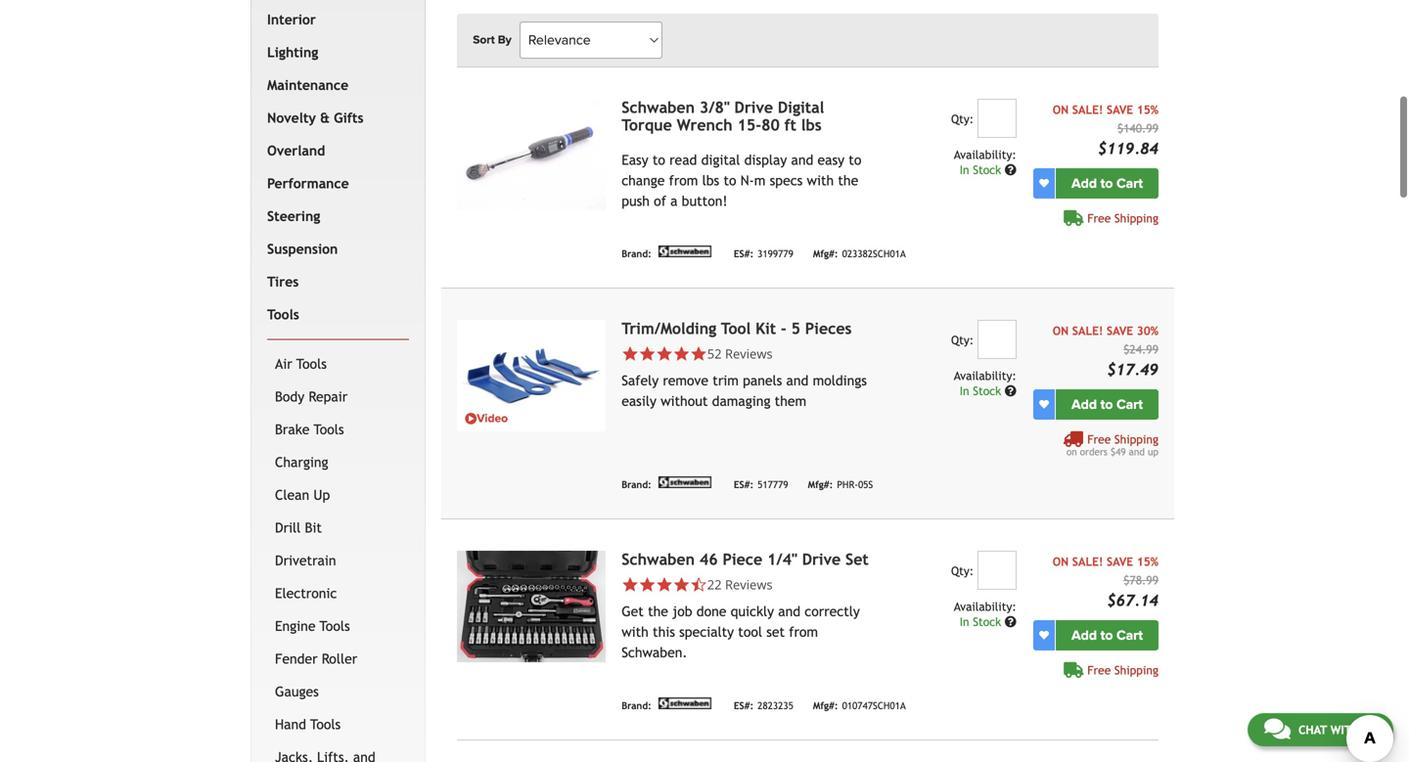Task type: vqa. For each thing, say whether or not it's contained in the screenshot.
Mfg#: 007237SCH01AKTKT
no



Task type: locate. For each thing, give the bounding box(es) containing it.
3 schwaben - corporate logo image from the top
[[656, 698, 714, 709]]

read
[[670, 152, 697, 168]]

3199779
[[758, 248, 794, 259]]

2 vertical spatial brand:
[[622, 700, 652, 712]]

$119.84
[[1098, 139, 1159, 157]]

0 vertical spatial question circle image
[[1005, 385, 1017, 397]]

add to cart down $119.84
[[1072, 175, 1143, 192]]

2 schwaben - corporate logo image from the top
[[656, 476, 714, 488]]

1 schwaben - corporate logo image from the top
[[656, 245, 714, 257]]

1 vertical spatial free
[[1088, 432, 1111, 446]]

change
[[622, 173, 665, 188]]

get the job done quickly and correctly with this specialty tool set from schwaben.
[[622, 604, 860, 660]]

air tools link
[[271, 348, 405, 381]]

0 horizontal spatial the
[[648, 604, 668, 619]]

engine tools link
[[271, 610, 405, 643]]

on for $119.84
[[1053, 103, 1069, 116]]

1 in from the top
[[960, 163, 970, 176]]

mfg#: left the 023382sch01a
[[813, 248, 838, 259]]

None number field
[[978, 99, 1017, 138], [978, 320, 1017, 359], [978, 551, 1017, 590], [978, 99, 1017, 138], [978, 320, 1017, 359], [978, 551, 1017, 590]]

free shipping down $67.14
[[1088, 663, 1159, 677]]

0 vertical spatial availability:
[[954, 148, 1017, 161]]

2 vertical spatial shipping
[[1115, 663, 1159, 677]]

save inside on sale!                         save 15% $140.99 $119.84
[[1107, 103, 1134, 116]]

with down get
[[622, 624, 649, 640]]

tools for engine
[[320, 618, 350, 634]]

novelty & gifts
[[267, 110, 364, 126]]

2 vertical spatial add
[[1072, 627, 1097, 644]]

3 availability: from the top
[[954, 600, 1017, 614]]

3 add to wish list image from the top
[[1039, 631, 1049, 640]]

lbs right ft
[[801, 116, 822, 134]]

52 reviews link
[[622, 345, 875, 362], [707, 345, 773, 362]]

2 add to cart button from the top
[[1056, 389, 1159, 420]]

3 on from the top
[[1053, 555, 1069, 568]]

in stock for schwaben 3/8" drive digital torque wrench 15-80 ft lbs
[[960, 163, 1005, 176]]

1 vertical spatial drive
[[802, 550, 841, 568]]

0 horizontal spatial drive
[[735, 98, 773, 116]]

drive left set
[[802, 550, 841, 568]]

on sale!                         save 30% $24.99 $17.49
[[1053, 324, 1159, 379]]

star image
[[656, 345, 673, 362], [639, 576, 656, 593], [656, 576, 673, 593], [673, 576, 690, 593]]

the inside the get the job done quickly and correctly with this specialty tool set from schwaben.
[[648, 604, 668, 619]]

2 in stock from the top
[[960, 384, 1005, 398]]

1 shipping from the top
[[1115, 211, 1159, 225]]

es#: left 2823235
[[734, 700, 754, 712]]

0 vertical spatial schwaben
[[622, 98, 695, 116]]

0 vertical spatial add to wish list image
[[1039, 178, 1049, 188]]

add to cart button up the free shipping on orders $49 and up
[[1056, 389, 1159, 420]]

es#: left 3199779
[[734, 248, 754, 259]]

and for get the job done quickly and correctly with this specialty tool set from schwaben.
[[778, 604, 801, 619]]

digital
[[778, 98, 824, 116]]

and left up
[[1129, 446, 1145, 457]]

question circle image for $17.49
[[1005, 385, 1017, 397]]

1 horizontal spatial from
[[789, 624, 818, 640]]

1 vertical spatial cart
[[1117, 396, 1143, 413]]

tools down repair
[[314, 422, 344, 437]]

1 vertical spatial add
[[1072, 396, 1097, 413]]

question circle image
[[1005, 164, 1017, 176]]

shipping inside the free shipping on orders $49 and up
[[1115, 432, 1159, 446]]

the up this
[[648, 604, 668, 619]]

2 vertical spatial stock
[[973, 615, 1001, 629]]

1 vertical spatial schwaben
[[622, 550, 695, 568]]

0 vertical spatial schwaben - corporate logo image
[[656, 245, 714, 257]]

add to cart down $67.14
[[1072, 627, 1143, 644]]

1 brand: from the top
[[622, 248, 652, 259]]

0 vertical spatial from
[[669, 173, 698, 188]]

3 es#: from the top
[[734, 700, 754, 712]]

add to cart for $119.84
[[1072, 175, 1143, 192]]

52
[[707, 345, 722, 362]]

1 horizontal spatial drive
[[802, 550, 841, 568]]

trim
[[713, 373, 739, 388]]

2 reviews from the top
[[725, 576, 773, 593]]

and inside the free shipping on orders $49 and up
[[1129, 446, 1145, 457]]

2 qty: from the top
[[951, 333, 974, 347]]

and inside the get the job done quickly and correctly with this specialty tool set from schwaben.
[[778, 604, 801, 619]]

chat with us link
[[1248, 714, 1394, 747]]

schwaben.
[[622, 645, 688, 660]]

2 vertical spatial sale!
[[1073, 555, 1103, 568]]

add up orders
[[1072, 396, 1097, 413]]

brand: down schwaben.
[[622, 700, 652, 712]]

availability: for schwaben 46 piece 1/4" drive set
[[954, 600, 1017, 614]]

1 on from the top
[[1053, 103, 1069, 116]]

1 vertical spatial from
[[789, 624, 818, 640]]

add to cart button down $119.84
[[1056, 168, 1159, 198]]

hand
[[275, 717, 306, 732]]

2 schwaben from the top
[[622, 550, 695, 568]]

tools right hand
[[310, 717, 341, 732]]

1 vertical spatial qty:
[[951, 333, 974, 347]]

qty:
[[951, 112, 974, 126], [951, 333, 974, 347], [951, 564, 974, 578]]

2 22 reviews link from the left
[[707, 576, 773, 593]]

0 vertical spatial brand:
[[622, 248, 652, 259]]

sale! inside on sale!                         save 30% $24.99 $17.49
[[1073, 324, 1103, 337]]

drive right 3/8"
[[735, 98, 773, 116]]

0 vertical spatial es#:
[[734, 248, 754, 259]]

3 sale! from the top
[[1073, 555, 1103, 568]]

add for $17.49
[[1072, 396, 1097, 413]]

2 save from the top
[[1107, 324, 1134, 337]]

schwaben inside schwaben 3/8" drive digital torque wrench 15-80 ft lbs
[[622, 98, 695, 116]]

drill bit link
[[271, 512, 405, 545]]

1 add to cart button from the top
[[1056, 168, 1159, 198]]

stock for trim/molding tool kit - 5 pieces
[[973, 384, 1001, 398]]

2 vertical spatial free
[[1088, 663, 1111, 677]]

22 reviews link down the schwaben 46 piece 1/4" drive set
[[622, 576, 875, 593]]

cart for $17.49
[[1117, 396, 1143, 413]]

2 vertical spatial on
[[1053, 555, 1069, 568]]

save for $67.14
[[1107, 555, 1134, 568]]

1 15% from the top
[[1137, 103, 1159, 116]]

1 add to cart from the top
[[1072, 175, 1143, 192]]

stock for schwaben 46 piece 1/4" drive set
[[973, 615, 1001, 629]]

add down on sale!                         save 15% $140.99 $119.84 at the top right of the page
[[1072, 175, 1097, 192]]

schwaben - corporate logo image down the "a"
[[656, 245, 714, 257]]

2 sale! from the top
[[1073, 324, 1103, 337]]

2 15% from the top
[[1137, 555, 1159, 568]]

schwaben - corporate logo image
[[656, 245, 714, 257], [656, 476, 714, 488], [656, 698, 714, 709]]

lbs inside schwaben 3/8" drive digital torque wrench 15-80 ft lbs
[[801, 116, 822, 134]]

1 vertical spatial on
[[1053, 324, 1069, 337]]

add for $119.84
[[1072, 175, 1097, 192]]

1 horizontal spatial the
[[838, 173, 859, 188]]

1 cart from the top
[[1117, 175, 1143, 192]]

1 free from the top
[[1088, 211, 1111, 225]]

1 add from the top
[[1072, 175, 1097, 192]]

0 vertical spatial the
[[838, 173, 859, 188]]

with down easy
[[807, 173, 834, 188]]

cart down $67.14
[[1117, 627, 1143, 644]]

up
[[1148, 446, 1159, 457]]

2 cart from the top
[[1117, 396, 1143, 413]]

by
[[498, 33, 512, 47]]

cart for $67.14
[[1117, 627, 1143, 644]]

15%
[[1137, 103, 1159, 116], [1137, 555, 1159, 568]]

0 vertical spatial save
[[1107, 103, 1134, 116]]

0 vertical spatial qty:
[[951, 112, 974, 126]]

2 add to cart from the top
[[1072, 396, 1143, 413]]

2 vertical spatial cart
[[1117, 627, 1143, 644]]

1 schwaben from the top
[[622, 98, 695, 116]]

to
[[653, 152, 665, 168], [849, 152, 862, 168], [724, 173, 737, 188], [1101, 175, 1113, 192], [1101, 396, 1113, 413], [1101, 627, 1113, 644]]

0 vertical spatial reviews
[[725, 345, 773, 362]]

qty: for schwaben 3/8" drive digital torque wrench 15-80 ft lbs
[[951, 112, 974, 126]]

22
[[707, 576, 722, 593]]

3 in stock from the top
[[960, 615, 1005, 629]]

on for $17.49
[[1053, 324, 1069, 337]]

free down $119.84
[[1088, 211, 1111, 225]]

1 free shipping from the top
[[1088, 211, 1159, 225]]

mfg#: left phr-
[[808, 479, 833, 490]]

add to cart button for $119.84
[[1056, 168, 1159, 198]]

in stock for trim/molding tool kit - 5 pieces
[[960, 384, 1005, 398]]

0 vertical spatial drive
[[735, 98, 773, 116]]

1 vertical spatial add to wish list image
[[1039, 400, 1049, 409]]

0 horizontal spatial from
[[669, 173, 698, 188]]

schwaben - corporate logo image down schwaben.
[[656, 698, 714, 709]]

3 add to cart button from the top
[[1056, 620, 1159, 651]]

suspension
[[267, 241, 338, 257]]

lbs inside easy to read digital display and easy to change from lbs to n-m specs with the push of a button!
[[702, 173, 720, 188]]

mfg#: for schwaben 46 piece 1/4" drive set
[[813, 700, 838, 712]]

sort by
[[473, 33, 512, 47]]

free shipping down $119.84
[[1088, 211, 1159, 225]]

15% for $67.14
[[1137, 555, 1159, 568]]

from down read
[[669, 173, 698, 188]]

add to cart button
[[1056, 168, 1159, 198], [1056, 389, 1159, 420], [1056, 620, 1159, 651]]

0 vertical spatial stock
[[973, 163, 1001, 176]]

1 reviews from the top
[[725, 345, 773, 362]]

shipping down $67.14
[[1115, 663, 1159, 677]]

1 vertical spatial free shipping
[[1088, 663, 1159, 677]]

0 horizontal spatial lbs
[[702, 173, 720, 188]]

schwaben - corporate logo image left es#: 517779
[[656, 476, 714, 488]]

15% inside 'on sale!                         save 15% $78.99 $67.14'
[[1137, 555, 1159, 568]]

save inside 'on sale!                         save 15% $78.99 $67.14'
[[1107, 555, 1134, 568]]

0 vertical spatial in stock
[[960, 163, 1005, 176]]

22 reviews link down piece
[[707, 576, 773, 593]]

availability: for schwaben 3/8" drive digital torque wrench 15-80 ft lbs
[[954, 148, 1017, 161]]

quickly
[[731, 604, 774, 619]]

1 vertical spatial add to cart button
[[1056, 389, 1159, 420]]

free
[[1088, 211, 1111, 225], [1088, 432, 1111, 446], [1088, 663, 1111, 677]]

brand: down push at the top left
[[622, 248, 652, 259]]

2 vertical spatial qty:
[[951, 564, 974, 578]]

0 vertical spatial add to cart button
[[1056, 168, 1159, 198]]

with
[[807, 173, 834, 188], [622, 624, 649, 640], [1331, 723, 1360, 737]]

1 stock from the top
[[973, 163, 1001, 176]]

1 vertical spatial lbs
[[702, 173, 720, 188]]

2 vertical spatial availability:
[[954, 600, 1017, 614]]

1 vertical spatial add to cart
[[1072, 396, 1143, 413]]

0 vertical spatial free
[[1088, 211, 1111, 225]]

add down 'on sale!                         save 15% $78.99 $67.14'
[[1072, 627, 1097, 644]]

drive inside schwaben 3/8" drive digital torque wrench 15-80 ft lbs
[[735, 98, 773, 116]]

1 52 reviews link from the left
[[622, 345, 875, 362]]

1 vertical spatial stock
[[973, 384, 1001, 398]]

2 vertical spatial save
[[1107, 555, 1134, 568]]

3 qty: from the top
[[951, 564, 974, 578]]

1 vertical spatial schwaben - corporate logo image
[[656, 476, 714, 488]]

3 add from the top
[[1072, 627, 1097, 644]]

free inside the free shipping on orders $49 and up
[[1088, 432, 1111, 446]]

mfg#:
[[813, 248, 838, 259], [808, 479, 833, 490], [813, 700, 838, 712]]

on sale!                         save 15% $78.99 $67.14
[[1053, 555, 1159, 610]]

1 availability: from the top
[[954, 148, 1017, 161]]

tools
[[267, 307, 299, 322], [296, 356, 327, 372], [314, 422, 344, 437], [320, 618, 350, 634], [310, 717, 341, 732]]

2 vertical spatial with
[[1331, 723, 1360, 737]]

1 add to wish list image from the top
[[1039, 178, 1049, 188]]

mfg#: left 010747sch01a
[[813, 700, 838, 712]]

1 question circle image from the top
[[1005, 385, 1017, 397]]

reviews down trim/molding tool kit - 5 pieces
[[725, 345, 773, 362]]

the
[[838, 173, 859, 188], [648, 604, 668, 619]]

3 free from the top
[[1088, 663, 1111, 677]]

2 vertical spatial add to cart button
[[1056, 620, 1159, 651]]

0 vertical spatial with
[[807, 173, 834, 188]]

15% up $78.99 at bottom
[[1137, 555, 1159, 568]]

question circle image
[[1005, 385, 1017, 397], [1005, 616, 1017, 628]]

1 vertical spatial in
[[960, 384, 970, 398]]

lbs up the button!
[[702, 173, 720, 188]]

$67.14
[[1107, 591, 1159, 610]]

1 es#: from the top
[[734, 248, 754, 259]]

reviews
[[725, 345, 773, 362], [725, 576, 773, 593]]

add to cart button for $67.14
[[1056, 620, 1159, 651]]

0 vertical spatial 15%
[[1137, 103, 1159, 116]]

overland link
[[263, 134, 405, 167]]

2 vertical spatial es#:
[[734, 700, 754, 712]]

1 vertical spatial 15%
[[1137, 555, 1159, 568]]

the down easy
[[838, 173, 859, 188]]

2 in from the top
[[960, 384, 970, 398]]

m
[[754, 173, 766, 188]]

0 vertical spatial add to cart
[[1072, 175, 1143, 192]]

0 vertical spatial sale!
[[1073, 103, 1103, 116]]

cart down $17.49
[[1117, 396, 1143, 413]]

panels
[[743, 373, 782, 388]]

n-
[[741, 173, 754, 188]]

mfg#: for schwaben 3/8" drive digital torque wrench 15-80 ft lbs
[[813, 248, 838, 259]]

0 vertical spatial in
[[960, 163, 970, 176]]

1 vertical spatial brand:
[[622, 479, 652, 490]]

free right on
[[1088, 432, 1111, 446]]

from
[[669, 173, 698, 188], [789, 624, 818, 640]]

2 on from the top
[[1053, 324, 1069, 337]]

qty: for trim/molding tool kit - 5 pieces
[[951, 333, 974, 347]]

0 vertical spatial lbs
[[801, 116, 822, 134]]

add to cart for $17.49
[[1072, 396, 1143, 413]]

sale! inside 'on sale!                         save 15% $78.99 $67.14'
[[1073, 555, 1103, 568]]

shipping down $119.84
[[1115, 211, 1159, 225]]

cart down $119.84
[[1117, 175, 1143, 192]]

brand:
[[622, 248, 652, 259], [622, 479, 652, 490], [622, 700, 652, 712]]

1 qty: from the top
[[951, 112, 974, 126]]

save up the $140.99
[[1107, 103, 1134, 116]]

easy to read digital display and easy to change from lbs to n-m specs with the push of a button!
[[622, 152, 862, 209]]

1 vertical spatial availability:
[[954, 369, 1017, 383]]

2 availability: from the top
[[954, 369, 1017, 383]]

2 52 reviews link from the left
[[707, 345, 773, 362]]

1 horizontal spatial with
[[807, 173, 834, 188]]

on
[[1067, 446, 1077, 457]]

tools down the electronic link
[[320, 618, 350, 634]]

free for $67.14
[[1088, 663, 1111, 677]]

and for easy to read digital display and easy to change from lbs to n-m specs with the push of a button!
[[791, 152, 814, 168]]

on inside 'on sale!                         save 15% $78.99 $67.14'
[[1053, 555, 1069, 568]]

3 save from the top
[[1107, 555, 1134, 568]]

15% up the $140.99
[[1137, 103, 1159, 116]]

lighting
[[267, 44, 318, 60]]

1 vertical spatial reviews
[[725, 576, 773, 593]]

tool
[[738, 624, 762, 640]]

1 vertical spatial question circle image
[[1005, 616, 1017, 628]]

from right set on the bottom right of the page
[[789, 624, 818, 640]]

1 vertical spatial the
[[648, 604, 668, 619]]

3 in from the top
[[960, 615, 970, 629]]

add to cart button down $67.14
[[1056, 620, 1159, 651]]

0 vertical spatial free shipping
[[1088, 211, 1159, 225]]

cart for $119.84
[[1117, 175, 1143, 192]]

digital
[[701, 152, 740, 168]]

0 vertical spatial on
[[1053, 103, 1069, 116]]

1 in stock from the top
[[960, 163, 1005, 176]]

body repair
[[275, 389, 348, 405]]

tools for hand
[[310, 717, 341, 732]]

2 es#: from the top
[[734, 479, 754, 490]]

schwaben for schwaben 3/8" drive digital torque wrench 15-80 ft lbs
[[622, 98, 695, 116]]

es#2823235 - 010747sch01a - schwaben 46 piece 1/4" drive set - get the job done quickly and correctly with this specialty tool set from schwaben. - schwaben - audi bmw volkswagen mercedes benz mini porsche image
[[457, 551, 606, 662]]

tools for brake
[[314, 422, 344, 437]]

2 question circle image from the top
[[1005, 616, 1017, 628]]

1 vertical spatial shipping
[[1115, 432, 1159, 446]]

1 sale! from the top
[[1073, 103, 1103, 116]]

charging
[[275, 454, 328, 470]]

add to wish list image
[[1039, 178, 1049, 188], [1039, 400, 1049, 409], [1039, 631, 1049, 640]]

save
[[1107, 103, 1134, 116], [1107, 324, 1134, 337], [1107, 555, 1134, 568]]

schwaben for schwaben 46 piece 1/4" drive set
[[622, 550, 695, 568]]

shipping right orders
[[1115, 432, 1159, 446]]

2 free shipping from the top
[[1088, 663, 1159, 677]]

lighting link
[[263, 36, 405, 69]]

on inside on sale!                         save 30% $24.99 $17.49
[[1053, 324, 1069, 337]]

1 vertical spatial sale!
[[1073, 324, 1103, 337]]

add to cart up the free shipping on orders $49 and up
[[1072, 396, 1143, 413]]

brand: for trim/molding tool kit - 5 pieces
[[622, 479, 652, 490]]

schwaben up half star image
[[622, 550, 695, 568]]

in for trim/molding tool kit - 5 pieces
[[960, 384, 970, 398]]

save up $78.99 at bottom
[[1107, 555, 1134, 568]]

3/8"
[[700, 98, 730, 116]]

010747sch01a
[[842, 700, 906, 712]]

schwaben left 3/8"
[[622, 98, 695, 116]]

drivetrain link
[[271, 545, 405, 577]]

1 vertical spatial with
[[622, 624, 649, 640]]

2 free from the top
[[1088, 432, 1111, 446]]

3 cart from the top
[[1117, 627, 1143, 644]]

get
[[622, 604, 644, 619]]

0 vertical spatial mfg#:
[[813, 248, 838, 259]]

job
[[673, 604, 693, 619]]

3 brand: from the top
[[622, 700, 652, 712]]

1 save from the top
[[1107, 103, 1134, 116]]

schwaben - corporate logo image for 3/8"
[[656, 245, 714, 257]]

1 vertical spatial save
[[1107, 324, 1134, 337]]

2 add to wish list image from the top
[[1039, 400, 1049, 409]]

reviews down the schwaben 46 piece 1/4" drive set
[[725, 576, 773, 593]]

0 vertical spatial add
[[1072, 175, 1097, 192]]

2 vertical spatial mfg#:
[[813, 700, 838, 712]]

sale! inside on sale!                         save 15% $140.99 $119.84
[[1073, 103, 1103, 116]]

on
[[1053, 103, 1069, 116], [1053, 324, 1069, 337], [1053, 555, 1069, 568]]

add
[[1072, 175, 1097, 192], [1072, 396, 1097, 413], [1072, 627, 1097, 644]]

button!
[[682, 193, 728, 209]]

0 vertical spatial cart
[[1117, 175, 1143, 192]]

tools right the air
[[296, 356, 327, 372]]

52 reviews
[[707, 345, 773, 362]]

3 add to cart from the top
[[1072, 627, 1143, 644]]

2 brand: from the top
[[622, 479, 652, 490]]

from inside the get the job done quickly and correctly with this specialty tool set from schwaben.
[[789, 624, 818, 640]]

save left 30%
[[1107, 324, 1134, 337]]

piece
[[723, 550, 763, 568]]

2 add from the top
[[1072, 396, 1097, 413]]

maintenance link
[[263, 69, 405, 102]]

sale! for $67.14
[[1073, 555, 1103, 568]]

mfg#: for trim/molding tool kit - 5 pieces
[[808, 479, 833, 490]]

and up specs
[[791, 152, 814, 168]]

es#: for piece
[[734, 700, 754, 712]]

es#: left the 517779
[[734, 479, 754, 490]]

save inside on sale!                         save 30% $24.99 $17.49
[[1107, 324, 1134, 337]]

and for free shipping on orders $49 and up
[[1129, 446, 1145, 457]]

2 vertical spatial add to cart
[[1072, 627, 1143, 644]]

tools for air
[[296, 356, 327, 372]]

1 horizontal spatial lbs
[[801, 116, 822, 134]]

sale!
[[1073, 103, 1103, 116], [1073, 324, 1103, 337], [1073, 555, 1103, 568]]

$24.99
[[1124, 342, 1159, 356]]

1 vertical spatial es#:
[[734, 479, 754, 490]]

1 vertical spatial mfg#:
[[808, 479, 833, 490]]

5
[[791, 319, 801, 337]]

2 vertical spatial schwaben - corporate logo image
[[656, 698, 714, 709]]

trim/molding
[[622, 319, 717, 337]]

brand: down easily
[[622, 479, 652, 490]]

1 22 reviews link from the left
[[622, 576, 875, 593]]

2 stock from the top
[[973, 384, 1001, 398]]

on inside on sale!                         save 15% $140.99 $119.84
[[1053, 103, 1069, 116]]

and up the them
[[786, 373, 809, 388]]

schwaben 46 piece 1/4" drive set
[[622, 550, 869, 568]]

22 reviews link
[[622, 576, 875, 593], [707, 576, 773, 593]]

2 vertical spatial in stock
[[960, 615, 1005, 629]]

schwaben - corporate logo image for 46
[[656, 698, 714, 709]]

2 vertical spatial in
[[960, 615, 970, 629]]

0 vertical spatial shipping
[[1115, 211, 1159, 225]]

15% inside on sale!                         save 15% $140.99 $119.84
[[1137, 103, 1159, 116]]

05s
[[858, 479, 873, 490]]

star image
[[622, 345, 639, 362], [639, 345, 656, 362], [673, 345, 690, 362], [690, 345, 707, 362], [622, 576, 639, 593]]

2 vertical spatial add to wish list image
[[1039, 631, 1049, 640]]

3 stock from the top
[[973, 615, 1001, 629]]

and inside easy to read digital display and easy to change from lbs to n-m specs with the push of a button!
[[791, 152, 814, 168]]

1 vertical spatial in stock
[[960, 384, 1005, 398]]

2 shipping from the top
[[1115, 432, 1159, 446]]

free down $67.14
[[1088, 663, 1111, 677]]

and up set on the bottom right of the page
[[778, 604, 801, 619]]

orders
[[1080, 446, 1108, 457]]

0 horizontal spatial with
[[622, 624, 649, 640]]

es#: for kit
[[734, 479, 754, 490]]

with left the us
[[1331, 723, 1360, 737]]

3 shipping from the top
[[1115, 663, 1159, 677]]



Task type: describe. For each thing, give the bounding box(es) containing it.
save for $119.84
[[1107, 103, 1134, 116]]

trim/molding tool kit - 5 pieces
[[622, 319, 852, 337]]

add to wish list image for $67.14
[[1039, 631, 1049, 640]]

tools down tires
[[267, 307, 299, 322]]

electronic link
[[271, 577, 405, 610]]

phr-
[[837, 479, 858, 490]]

sale! for $119.84
[[1073, 103, 1103, 116]]

in for schwaben 46 piece 1/4" drive set
[[960, 615, 970, 629]]

from inside easy to read digital display and easy to change from lbs to n-m specs with the push of a button!
[[669, 173, 698, 188]]

novelty & gifts link
[[263, 102, 405, 134]]

add to cart button for $17.49
[[1056, 389, 1159, 420]]

bit
[[305, 520, 322, 536]]

mfg#: 023382sch01a
[[813, 248, 906, 259]]

overland
[[267, 143, 325, 158]]

free shipping for $119.84
[[1088, 211, 1159, 225]]

body repair link
[[271, 381, 405, 413]]

electronic
[[275, 586, 337, 601]]

safely
[[622, 373, 659, 388]]

qty: for schwaben 46 piece 1/4" drive set
[[951, 564, 974, 578]]

this
[[653, 624, 675, 640]]

es#: 3199779
[[734, 248, 794, 259]]

brand: for schwaben 46 piece 1/4" drive set
[[622, 700, 652, 712]]

repair
[[309, 389, 348, 405]]

air tools
[[275, 356, 327, 372]]

a
[[671, 193, 678, 209]]

mfg#: 010747sch01a
[[813, 700, 906, 712]]

023382sch01a
[[842, 248, 906, 259]]

clean up
[[275, 487, 330, 503]]

remove
[[663, 373, 709, 388]]

steering
[[267, 208, 320, 224]]

free for $119.84
[[1088, 211, 1111, 225]]

ft
[[785, 116, 797, 134]]

in for schwaben 3/8" drive digital torque wrench 15-80 ft lbs
[[960, 163, 970, 176]]

$17.49
[[1107, 360, 1159, 379]]

add to wish list image for $119.84
[[1039, 178, 1049, 188]]

specialty
[[679, 624, 734, 640]]

es#: for drive
[[734, 248, 754, 259]]

shipping for $119.84
[[1115, 211, 1159, 225]]

tools subcategories element
[[267, 339, 409, 762]]

stock for schwaben 3/8" drive digital torque wrench 15-80 ft lbs
[[973, 163, 1001, 176]]

drill
[[275, 520, 301, 536]]

15% for $119.84
[[1137, 103, 1159, 116]]

suspension link
[[263, 233, 405, 266]]

on sale!                         save 15% $140.99 $119.84
[[1053, 103, 1159, 157]]

fender roller
[[275, 651, 357, 667]]

reviews for piece
[[725, 576, 773, 593]]

46
[[700, 550, 718, 568]]

es#: 2823235
[[734, 700, 794, 712]]

interior
[[267, 12, 316, 27]]

us
[[1363, 723, 1377, 737]]

tools link
[[263, 298, 405, 331]]

up
[[314, 487, 330, 503]]

availability: for trim/molding tool kit - 5 pieces
[[954, 369, 1017, 383]]

moldings
[[813, 373, 867, 388]]

kit
[[756, 319, 776, 337]]

wrench
[[677, 116, 733, 134]]

hand tools link
[[271, 708, 405, 741]]

brand: for schwaben 3/8" drive digital torque wrench 15-80 ft lbs
[[622, 248, 652, 259]]

save for $17.49
[[1107, 324, 1134, 337]]

reviews for kit
[[725, 345, 773, 362]]

sale! for $17.49
[[1073, 324, 1103, 337]]

correctly
[[805, 604, 860, 619]]

push
[[622, 193, 650, 209]]

2 horizontal spatial with
[[1331, 723, 1360, 737]]

30%
[[1137, 324, 1159, 337]]

drivetrain
[[275, 553, 336, 568]]

performance link
[[263, 167, 405, 200]]

steering link
[[263, 200, 405, 233]]

air
[[275, 356, 292, 372]]

sort
[[473, 33, 495, 47]]

clean
[[275, 487, 309, 503]]

$140.99
[[1118, 121, 1159, 135]]

half star image
[[690, 576, 707, 593]]

add for $67.14
[[1072, 627, 1097, 644]]

$49
[[1111, 446, 1126, 457]]

in stock for schwaben 46 piece 1/4" drive set
[[960, 615, 1005, 629]]

with inside easy to read digital display and easy to change from lbs to n-m specs with the push of a button!
[[807, 173, 834, 188]]

brake
[[275, 422, 310, 437]]

charging link
[[271, 446, 405, 479]]

es#517779 - phr-05s - trim/molding tool kit - 5 pieces - safely remove trim panels and moldings easily without damaging them - schwaben - audi bmw volkswagen mercedes benz mini porsche image
[[457, 320, 606, 431]]

drill bit
[[275, 520, 322, 536]]

easily
[[622, 393, 657, 409]]

question circle image for $67.14
[[1005, 616, 1017, 628]]

-
[[781, 319, 787, 337]]

es#3199779 - 023382sch01a - schwaben 3/8" drive digital torque wrench 15-80 ft lbs - easy to read digital display and easy to change from lbs to n-m specs with the push of a button! - schwaben - audi bmw volkswagen mercedes benz mini porsche image
[[457, 99, 606, 210]]

brake tools link
[[271, 413, 405, 446]]

tool
[[721, 319, 751, 337]]

chat with us
[[1299, 723, 1377, 737]]

shipping for $67.14
[[1115, 663, 1159, 677]]

schwaben - corporate logo image for tool
[[656, 476, 714, 488]]

gauges link
[[271, 676, 405, 708]]

specs
[[770, 173, 803, 188]]

on for $67.14
[[1053, 555, 1069, 568]]

display
[[745, 152, 787, 168]]

mfg#: phr-05s
[[808, 479, 873, 490]]

damaging
[[712, 393, 771, 409]]

add to wish list image for $17.49
[[1039, 400, 1049, 409]]

and inside safely remove trim panels and moldings easily without damaging them
[[786, 373, 809, 388]]

body
[[275, 389, 305, 405]]

with inside the get the job done quickly and correctly with this specialty tool set from schwaben.
[[622, 624, 649, 640]]

schwaben 3/8" drive digital torque wrench 15-80 ft lbs
[[622, 98, 824, 134]]

schwaben 46 piece 1/4" drive set link
[[622, 550, 869, 568]]

free shipping for $67.14
[[1088, 663, 1159, 677]]

safely remove trim panels and moldings easily without damaging them
[[622, 373, 867, 409]]

done
[[697, 604, 727, 619]]

comments image
[[1264, 717, 1291, 741]]

add to cart for $67.14
[[1072, 627, 1143, 644]]

80
[[762, 116, 780, 134]]

&
[[320, 110, 330, 126]]

easy
[[818, 152, 845, 168]]

of
[[654, 193, 666, 209]]

set
[[846, 550, 869, 568]]

schwaben 3/8" drive digital torque wrench 15-80 ft lbs link
[[622, 98, 824, 134]]

the inside easy to read digital display and easy to change from lbs to n-m specs with the push of a button!
[[838, 173, 859, 188]]

22 reviews
[[707, 576, 773, 593]]

es#: 517779
[[734, 479, 789, 490]]

fender
[[275, 651, 318, 667]]

1/4"
[[767, 550, 798, 568]]

gauges
[[275, 684, 319, 700]]



